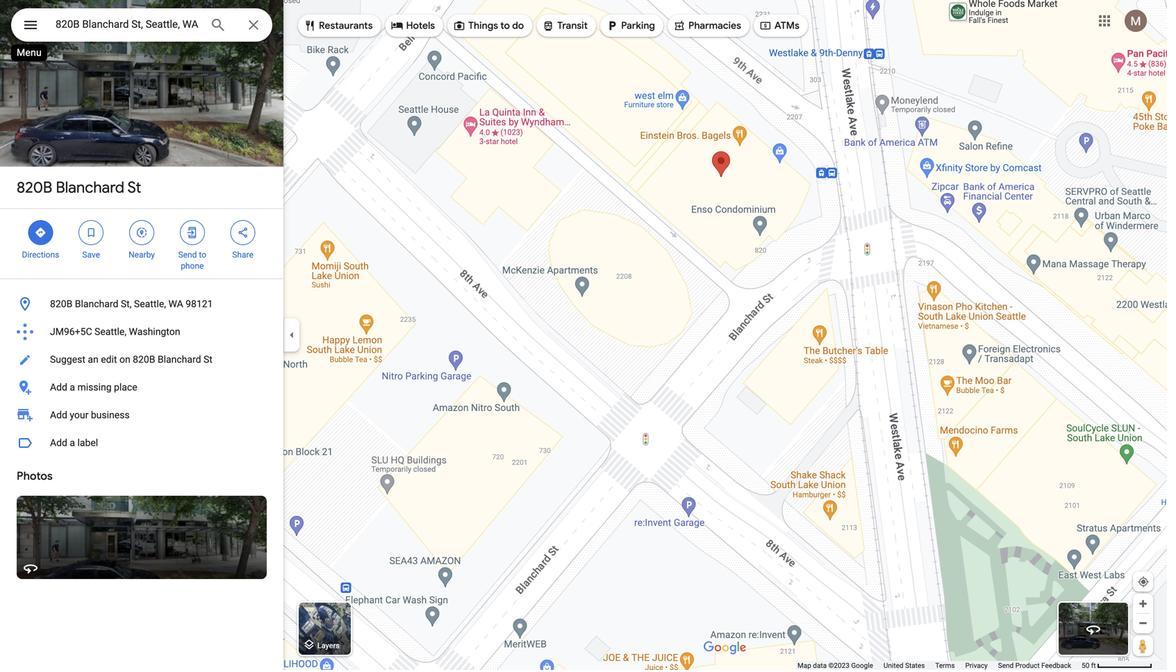 Task type: vqa. For each thing, say whether or not it's contained in the screenshot.
the ticket
no



Task type: describe. For each thing, give the bounding box(es) containing it.
2 vertical spatial blanchard
[[158, 354, 201, 366]]

820b for 820b blanchard st
[[17, 178, 52, 197]]

collapse side panel image
[[284, 328, 300, 343]]

states
[[906, 662, 926, 671]]

820b blanchard st, seattle, wa 98121 button
[[0, 291, 284, 318]]

save
[[82, 250, 100, 260]]

blanchard for st,
[[75, 299, 118, 310]]

to inside  things to do
[[501, 19, 510, 32]]

show your location image
[[1138, 576, 1151, 589]]

 atms
[[760, 18, 800, 33]]

 transit
[[542, 18, 588, 33]]

©2023
[[829, 662, 850, 671]]

zoom out image
[[1139, 619, 1149, 629]]

nearby
[[129, 250, 155, 260]]

add for add your business
[[50, 410, 67, 421]]

privacy button
[[966, 662, 988, 671]]

terms button
[[936, 662, 956, 671]]

restaurants
[[319, 19, 373, 32]]

send for send product feedback
[[999, 662, 1014, 671]]

map data ©2023 google
[[798, 662, 874, 671]]

820B Blanchard St, Seattle, WA 98121 field
[[11, 8, 273, 42]]

parking
[[622, 19, 656, 32]]

united
[[884, 662, 904, 671]]

add your business link
[[0, 402, 284, 430]]

send to phone
[[178, 250, 207, 271]]

feedback
[[1042, 662, 1072, 671]]

 button
[[11, 8, 50, 44]]

820b blanchard st main content
[[0, 0, 284, 671]]

820b blanchard st, seattle, wa 98121
[[50, 299, 213, 310]]

terms
[[936, 662, 956, 671]]

 hotels
[[391, 18, 435, 33]]

820b for 820b blanchard st, seattle, wa 98121
[[50, 299, 73, 310]]

place
[[114, 382, 137, 393]]

50 ft
[[1083, 662, 1097, 671]]

show street view coverage image
[[1134, 636, 1154, 657]]

data
[[814, 662, 827, 671]]


[[453, 18, 466, 33]]

zoom in image
[[1139, 599, 1149, 610]]


[[34, 225, 47, 241]]

send for send to phone
[[178, 250, 197, 260]]

 restaurants
[[304, 18, 373, 33]]

layers
[[318, 642, 340, 651]]

pharmacies
[[689, 19, 742, 32]]

a for missing
[[70, 382, 75, 393]]


[[674, 18, 686, 33]]


[[136, 225, 148, 241]]

 things to do
[[453, 18, 524, 33]]

blanchard for st
[[56, 178, 124, 197]]

google maps element
[[0, 0, 1168, 671]]

a for label
[[70, 438, 75, 449]]

st,
[[121, 299, 132, 310]]

none field inside 820b blanchard st, seattle, wa 98121 field
[[56, 16, 199, 33]]

missing
[[77, 382, 112, 393]]

1 vertical spatial seattle,
[[95, 326, 127, 338]]

product
[[1016, 662, 1040, 671]]

to inside send to phone
[[199, 250, 207, 260]]

street view image
[[1086, 622, 1103, 638]]


[[85, 225, 97, 241]]

2 vertical spatial 820b
[[133, 354, 155, 366]]

atms
[[775, 19, 800, 32]]

0 vertical spatial st
[[128, 178, 141, 197]]



Task type: locate. For each thing, give the bounding box(es) containing it.
add left label
[[50, 438, 67, 449]]

820b blanchard st
[[17, 178, 141, 197]]

820b up jm96+5c
[[50, 299, 73, 310]]

0 vertical spatial seattle,
[[134, 299, 166, 310]]

None field
[[56, 16, 199, 33]]

jm96+5c seattle, washington button
[[0, 318, 284, 346]]

1 horizontal spatial st
[[204, 354, 213, 366]]

on
[[120, 354, 130, 366]]

ft
[[1092, 662, 1097, 671]]

0 horizontal spatial seattle,
[[95, 326, 127, 338]]

820b right on
[[133, 354, 155, 366]]

1 vertical spatial blanchard
[[75, 299, 118, 310]]

suggest
[[50, 354, 85, 366]]

to
[[501, 19, 510, 32], [199, 250, 207, 260]]

send up phone
[[178, 250, 197, 260]]

footer inside google maps element
[[798, 662, 1083, 671]]

blanchard up 
[[56, 178, 124, 197]]


[[606, 18, 619, 33]]

a left label
[[70, 438, 75, 449]]

phone
[[181, 261, 204, 271]]

seattle,
[[134, 299, 166, 310], [95, 326, 127, 338]]

to up phone
[[199, 250, 207, 260]]

jm96+5c
[[50, 326, 92, 338]]

2 vertical spatial add
[[50, 438, 67, 449]]


[[304, 18, 316, 33]]

 search field
[[11, 8, 273, 44]]

privacy
[[966, 662, 988, 671]]


[[22, 15, 39, 35]]

washington
[[129, 326, 180, 338]]

hotels
[[406, 19, 435, 32]]

1 vertical spatial a
[[70, 438, 75, 449]]

suggest an edit on 820b blanchard st
[[50, 354, 213, 366]]

seattle, right st,
[[134, 299, 166, 310]]

send left product
[[999, 662, 1014, 671]]

1 horizontal spatial to
[[501, 19, 510, 32]]

98121
[[186, 299, 213, 310]]

0 horizontal spatial send
[[178, 250, 197, 260]]


[[237, 225, 249, 241]]

blanchard down washington
[[158, 354, 201, 366]]

united states
[[884, 662, 926, 671]]

to left do
[[501, 19, 510, 32]]

your
[[70, 410, 89, 421]]


[[391, 18, 404, 33]]

edit
[[101, 354, 117, 366]]

 pharmacies
[[674, 18, 742, 33]]

add your business
[[50, 410, 130, 421]]

photos
[[17, 470, 53, 484]]

google account: madeline spawn  
(madeline.spawn@adept.ai) image
[[1126, 10, 1148, 32]]

add a label
[[50, 438, 98, 449]]

transit
[[558, 19, 588, 32]]

directions
[[22, 250, 59, 260]]

0 vertical spatial blanchard
[[56, 178, 124, 197]]

business
[[91, 410, 130, 421]]

wa
[[169, 299, 183, 310]]

send product feedback button
[[999, 662, 1072, 671]]

0 horizontal spatial to
[[199, 250, 207, 260]]

3 add from the top
[[50, 438, 67, 449]]

add down "suggest"
[[50, 382, 67, 393]]

send inside button
[[999, 662, 1014, 671]]

1 horizontal spatial send
[[999, 662, 1014, 671]]

820b
[[17, 178, 52, 197], [50, 299, 73, 310], [133, 354, 155, 366]]

0 vertical spatial send
[[178, 250, 197, 260]]

820b up 
[[17, 178, 52, 197]]

a
[[70, 382, 75, 393], [70, 438, 75, 449]]

send product feedback
[[999, 662, 1072, 671]]

send
[[178, 250, 197, 260], [999, 662, 1014, 671]]

1 vertical spatial send
[[999, 662, 1014, 671]]

things
[[469, 19, 499, 32]]

1 horizontal spatial seattle,
[[134, 299, 166, 310]]

1 vertical spatial to
[[199, 250, 207, 260]]

50 ft button
[[1083, 662, 1153, 671]]

send inside send to phone
[[178, 250, 197, 260]]

add
[[50, 382, 67, 393], [50, 410, 67, 421], [50, 438, 67, 449]]

label
[[77, 438, 98, 449]]

st
[[128, 178, 141, 197], [204, 354, 213, 366]]

st up 
[[128, 178, 141, 197]]

add a missing place
[[50, 382, 137, 393]]

st down 98121
[[204, 354, 213, 366]]

1 vertical spatial 820b
[[50, 299, 73, 310]]

50
[[1083, 662, 1090, 671]]

add left the your
[[50, 410, 67, 421]]

add a missing place button
[[0, 374, 284, 402]]

suggest an edit on 820b blanchard st button
[[0, 346, 284, 374]]

add a label button
[[0, 430, 284, 457]]

0 vertical spatial to
[[501, 19, 510, 32]]

an
[[88, 354, 99, 366]]

st inside button
[[204, 354, 213, 366]]


[[760, 18, 772, 33]]

0 horizontal spatial st
[[128, 178, 141, 197]]


[[186, 225, 199, 241]]

seattle, up 'edit'
[[95, 326, 127, 338]]

 parking
[[606, 18, 656, 33]]

jm96+5c seattle, washington
[[50, 326, 180, 338]]

share
[[232, 250, 254, 260]]

footer containing map data ©2023 google
[[798, 662, 1083, 671]]

a left missing
[[70, 382, 75, 393]]

add for add a label
[[50, 438, 67, 449]]

2 add from the top
[[50, 410, 67, 421]]

1 vertical spatial st
[[204, 354, 213, 366]]

google
[[852, 662, 874, 671]]

blanchard
[[56, 178, 124, 197], [75, 299, 118, 310], [158, 354, 201, 366]]

map
[[798, 662, 812, 671]]

1 vertical spatial add
[[50, 410, 67, 421]]

actions for 820b blanchard st region
[[0, 209, 284, 279]]

united states button
[[884, 662, 926, 671]]

1 add from the top
[[50, 382, 67, 393]]

0 vertical spatial 820b
[[17, 178, 52, 197]]

0 vertical spatial add
[[50, 382, 67, 393]]

blanchard left st,
[[75, 299, 118, 310]]

add for add a missing place
[[50, 382, 67, 393]]

2 a from the top
[[70, 438, 75, 449]]

do
[[513, 19, 524, 32]]

footer
[[798, 662, 1083, 671]]


[[542, 18, 555, 33]]

1 a from the top
[[70, 382, 75, 393]]

0 vertical spatial a
[[70, 382, 75, 393]]



